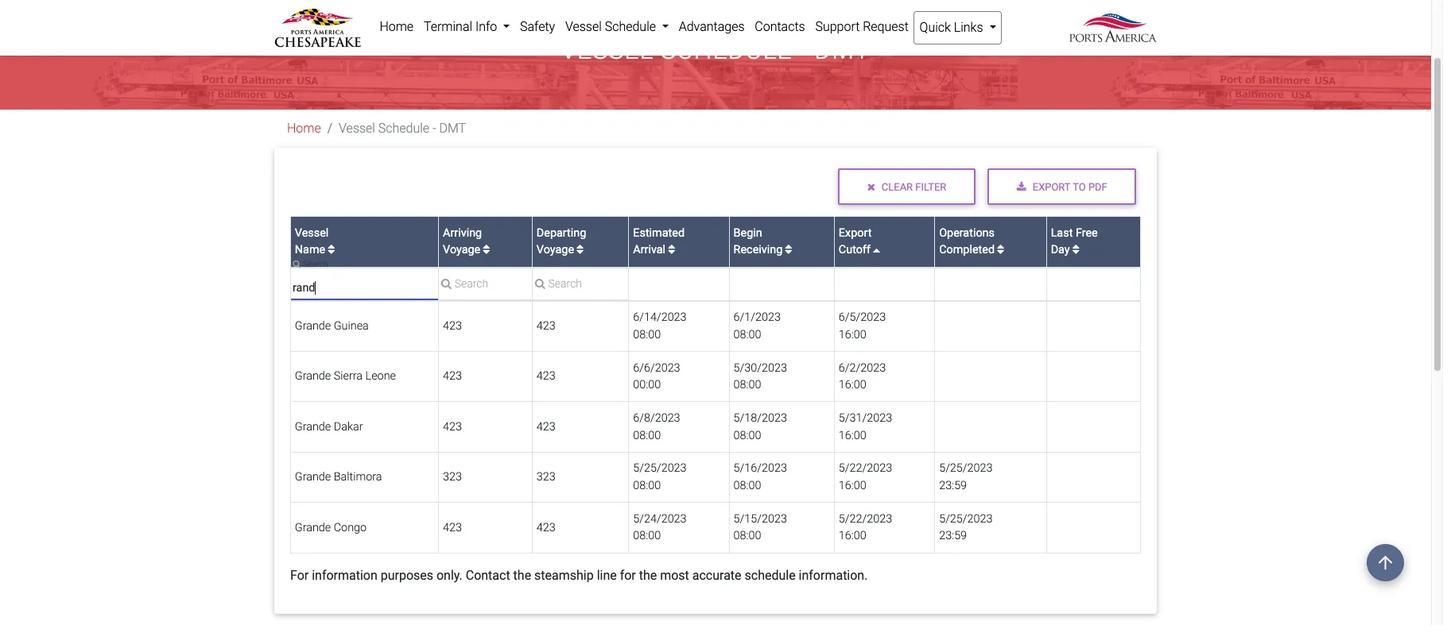Task type: vqa. For each thing, say whether or not it's contained in the screenshot.


Task type: describe. For each thing, give the bounding box(es) containing it.
5/24/2023
[[633, 513, 687, 526]]

schedule
[[745, 568, 796, 583]]

close image
[[867, 183, 875, 193]]

08:00 for 5/24/2023 08:00
[[633, 530, 661, 543]]

1 323 from the left
[[443, 471, 462, 484]]

receiving
[[734, 244, 783, 257]]

6/1/2023
[[734, 311, 781, 325]]

name
[[295, 244, 325, 257]]

most
[[660, 568, 689, 583]]

00:00
[[633, 379, 661, 392]]

steamship
[[534, 568, 594, 583]]

voyage for departing voyage
[[537, 244, 574, 257]]

16:00 for 5/18/2023 08:00
[[839, 429, 867, 443]]

baltimora
[[334, 471, 382, 484]]

estimated arrival
[[633, 226, 685, 257]]

1 vertical spatial -
[[433, 121, 436, 136]]

request
[[863, 19, 909, 34]]

6/8/2023
[[633, 412, 680, 425]]

6/2/2023 16:00
[[839, 361, 886, 392]]

2 horizontal spatial schedule
[[661, 35, 793, 65]]

6/14/2023 08:00
[[633, 311, 687, 342]]

5/15/2023 08:00
[[734, 513, 787, 543]]

5/25/2023 23:59 for 5/15/2023
[[939, 513, 993, 543]]

dakar
[[334, 421, 363, 434]]

grande for grande baltimora
[[295, 471, 331, 484]]

operations completed
[[939, 226, 995, 257]]

last free day
[[1051, 226, 1098, 257]]

export for export cutoff
[[839, 226, 872, 240]]

6/1/2023 08:00
[[734, 311, 781, 342]]

day
[[1051, 244, 1070, 257]]

grande baltimora
[[295, 471, 382, 484]]

vessel schedule link
[[560, 11, 674, 43]]

terminal info
[[424, 19, 500, 34]]

export to pdf
[[1033, 181, 1108, 193]]

16:00 for 5/30/2023 08:00
[[839, 379, 867, 392]]

download image
[[1017, 183, 1026, 193]]

contacts
[[755, 19, 805, 34]]

16:00 for 5/16/2023 08:00
[[839, 480, 867, 493]]

completed
[[939, 244, 995, 257]]

08:00 for 6/14/2023 08:00
[[633, 328, 661, 342]]

free
[[1076, 226, 1098, 240]]

16:00 for 6/1/2023 08:00
[[839, 328, 867, 342]]

contacts link
[[750, 11, 810, 43]]

estimated
[[633, 226, 685, 240]]

5/18/2023 08:00
[[734, 412, 787, 443]]

5/25/2023 for 5/15/2023
[[939, 513, 993, 526]]

contact
[[466, 568, 510, 583]]

links
[[954, 20, 983, 35]]

08:00 for 5/15/2023 08:00
[[734, 530, 761, 543]]

grande congo
[[295, 521, 367, 535]]

last
[[1051, 226, 1073, 240]]

operations
[[939, 226, 995, 240]]

5/31/2023 16:00
[[839, 412, 892, 443]]

1 horizontal spatial dmt
[[815, 35, 870, 65]]

vessel schedule
[[565, 19, 659, 34]]

08:00 for 6/8/2023 08:00
[[633, 429, 661, 443]]

grande for grande congo
[[295, 521, 331, 535]]

leone
[[365, 370, 396, 384]]

08:00 for 5/16/2023 08:00
[[734, 480, 761, 493]]

congo
[[334, 521, 367, 535]]

safety
[[520, 19, 555, 34]]

pdf
[[1089, 181, 1108, 193]]

23:59 for 5/15/2023 08:00
[[939, 530, 967, 543]]

5/31/2023
[[839, 412, 892, 425]]

information.
[[799, 568, 868, 583]]

0 horizontal spatial home
[[287, 121, 321, 136]]

vessel name
[[295, 226, 329, 257]]

cutoff
[[839, 244, 871, 257]]

only.
[[437, 568, 463, 583]]

export for export to pdf
[[1033, 181, 1071, 193]]

departing
[[537, 226, 586, 240]]

5/24/2023 08:00
[[633, 513, 687, 543]]

5/16/2023 08:00
[[734, 462, 787, 493]]

6/5/2023
[[839, 311, 886, 325]]

6/2/2023
[[839, 361, 886, 375]]

to
[[1073, 181, 1086, 193]]

5/22/2023 for 5/16/2023 08:00
[[839, 462, 892, 476]]

08:00 for 5/30/2023 08:00
[[734, 379, 761, 392]]

accurate
[[692, 568, 742, 583]]

2 the from the left
[[639, 568, 657, 583]]

purposes
[[381, 568, 433, 583]]

voyage for arriving voyage
[[443, 244, 481, 257]]

export cutoff
[[839, 226, 872, 257]]

advantages
[[679, 19, 745, 34]]

0 vertical spatial -
[[800, 35, 808, 65]]

terminal
[[424, 19, 472, 34]]

5/22/2023 16:00 for 5/15/2023
[[839, 513, 892, 543]]

for
[[620, 568, 636, 583]]

5/25/2023 23:59 for 5/16/2023
[[939, 462, 993, 493]]

grande for grande guinea
[[295, 320, 331, 333]]

6/5/2023 16:00
[[839, 311, 886, 342]]



Task type: locate. For each thing, give the bounding box(es) containing it.
4 16:00 from the top
[[839, 480, 867, 493]]

arriving voyage
[[443, 226, 483, 257]]

2 grande from the top
[[295, 370, 331, 384]]

line
[[597, 568, 617, 583]]

support request
[[815, 19, 909, 34]]

export up cutoff
[[839, 226, 872, 240]]

export to pdf link
[[988, 169, 1136, 205]]

16:00 down 5/31/2023 16:00
[[839, 480, 867, 493]]

3 16:00 from the top
[[839, 429, 867, 443]]

guinea
[[334, 320, 369, 333]]

voyage down departing
[[537, 244, 574, 257]]

2 vertical spatial schedule
[[378, 121, 430, 136]]

2 23:59 from the top
[[939, 530, 967, 543]]

1 the from the left
[[513, 568, 531, 583]]

clear filter
[[882, 181, 947, 193]]

grande left congo
[[295, 521, 331, 535]]

grande left dakar
[[295, 421, 331, 434]]

5/22/2023 16:00
[[839, 462, 892, 493], [839, 513, 892, 543]]

3 grande from the top
[[295, 421, 331, 434]]

0 horizontal spatial schedule
[[378, 121, 430, 136]]

0 horizontal spatial voyage
[[443, 244, 481, 257]]

6/6/2023
[[633, 361, 680, 375]]

1 vertical spatial schedule
[[661, 35, 793, 65]]

grande sierra leone
[[295, 370, 396, 384]]

1 horizontal spatial voyage
[[537, 244, 574, 257]]

0 horizontal spatial dmt
[[439, 121, 466, 136]]

16:00
[[839, 328, 867, 342], [839, 379, 867, 392], [839, 429, 867, 443], [839, 480, 867, 493], [839, 530, 867, 543]]

clear
[[882, 181, 913, 193]]

quick links
[[920, 20, 986, 35]]

08:00 inside 5/16/2023 08:00
[[734, 480, 761, 493]]

1 horizontal spatial export
[[1033, 181, 1071, 193]]

-
[[800, 35, 808, 65], [433, 121, 436, 136]]

6/8/2023 08:00
[[633, 412, 680, 443]]

5/25/2023 23:59
[[939, 462, 993, 493], [939, 513, 993, 543]]

08:00 for 5/18/2023 08:00
[[734, 429, 761, 443]]

voyage down arriving
[[443, 244, 481, 257]]

5/25/2023 08:00
[[633, 462, 687, 493]]

08:00 inside 6/14/2023 08:00
[[633, 328, 661, 342]]

info
[[475, 19, 497, 34]]

4 grande from the top
[[295, 471, 331, 484]]

sierra
[[334, 370, 363, 384]]

5 16:00 from the top
[[839, 530, 867, 543]]

1 5/22/2023 from the top
[[839, 462, 892, 476]]

0 vertical spatial home link
[[375, 11, 419, 43]]

16:00 inside 6/2/2023 16:00
[[839, 379, 867, 392]]

grande for grande sierra leone
[[295, 370, 331, 384]]

5/30/2023 08:00
[[734, 361, 787, 392]]

advantages link
[[674, 11, 750, 43]]

2 16:00 from the top
[[839, 379, 867, 392]]

0 vertical spatial 5/22/2023 16:00
[[839, 462, 892, 493]]

grande left the baltimora at the bottom left of page
[[295, 471, 331, 484]]

08:00 down "5/18/2023"
[[734, 429, 761, 443]]

2 5/22/2023 from the top
[[839, 513, 892, 526]]

1 voyage from the left
[[443, 244, 481, 257]]

08:00 up 5/24/2023
[[633, 480, 661, 493]]

1 vertical spatial home
[[287, 121, 321, 136]]

08:00 inside 5/30/2023 08:00
[[734, 379, 761, 392]]

5/22/2023 down 5/31/2023 16:00
[[839, 462, 892, 476]]

0 vertical spatial schedule
[[605, 19, 656, 34]]

16:00 inside "6/5/2023 16:00"
[[839, 328, 867, 342]]

safety link
[[515, 11, 560, 43]]

5/30/2023
[[734, 361, 787, 375]]

0 horizontal spatial home link
[[287, 121, 321, 136]]

grande guinea
[[295, 320, 369, 333]]

08:00 inside 5/18/2023 08:00
[[734, 429, 761, 443]]

arrival
[[633, 244, 666, 257]]

information
[[312, 568, 378, 583]]

16:00 for 5/15/2023 08:00
[[839, 530, 867, 543]]

08:00 inside 6/8/2023 08:00
[[633, 429, 661, 443]]

5/22/2023 for 5/15/2023 08:00
[[839, 513, 892, 526]]

08:00 down 6/14/2023
[[633, 328, 661, 342]]

2 323 from the left
[[537, 471, 556, 484]]

2 5/22/2023 16:00 from the top
[[839, 513, 892, 543]]

08:00
[[633, 328, 661, 342], [734, 328, 761, 342], [734, 379, 761, 392], [633, 429, 661, 443], [734, 429, 761, 443], [633, 480, 661, 493], [734, 480, 761, 493], [633, 530, 661, 543], [734, 530, 761, 543]]

voyage
[[443, 244, 481, 257], [537, 244, 574, 257]]

2 voyage from the left
[[537, 244, 574, 257]]

08:00 down "6/1/2023"
[[734, 328, 761, 342]]

16:00 down 5/31/2023
[[839, 429, 867, 443]]

begin
[[734, 226, 762, 240]]

08:00 down "5/15/2023"
[[734, 530, 761, 543]]

16:00 down 6/5/2023
[[839, 328, 867, 342]]

departing voyage
[[537, 226, 586, 257]]

5/25/2023
[[633, 462, 687, 476], [939, 462, 993, 476], [939, 513, 993, 526]]

23:59
[[939, 480, 967, 493], [939, 530, 967, 543]]

1 vertical spatial export
[[839, 226, 872, 240]]

1 5/25/2023 23:59 from the top
[[939, 462, 993, 493]]

08:00 inside 6/1/2023 08:00
[[734, 328, 761, 342]]

for information purposes only. contact the steamship line for the most accurate schedule information.
[[290, 568, 868, 583]]

2 5/25/2023 23:59 from the top
[[939, 513, 993, 543]]

grande left sierra
[[295, 370, 331, 384]]

08:00 down 5/30/2023
[[734, 379, 761, 392]]

vessel
[[565, 19, 602, 34], [561, 35, 654, 65], [339, 121, 375, 136], [295, 226, 329, 240]]

5/22/2023 up information.
[[839, 513, 892, 526]]

0 vertical spatial home
[[380, 19, 414, 34]]

5/15/2023
[[734, 513, 787, 526]]

1 5/22/2023 16:00 from the top
[[839, 462, 892, 493]]

16:00 up information.
[[839, 530, 867, 543]]

5/22/2023 16:00 for 5/16/2023
[[839, 462, 892, 493]]

0 horizontal spatial the
[[513, 568, 531, 583]]

export
[[1033, 181, 1071, 193], [839, 226, 872, 240]]

1 16:00 from the top
[[839, 328, 867, 342]]

vessel schedule - dmt
[[561, 35, 870, 65], [339, 121, 466, 136]]

16:00 down 6/2/2023
[[839, 379, 867, 392]]

support
[[815, 19, 860, 34]]

16:00 inside 5/31/2023 16:00
[[839, 429, 867, 443]]

schedule
[[605, 19, 656, 34], [661, 35, 793, 65], [378, 121, 430, 136]]

08:00 down 5/16/2023
[[734, 480, 761, 493]]

1 grande from the top
[[295, 320, 331, 333]]

clear filter button
[[839, 169, 975, 205]]

home link
[[375, 11, 419, 43], [287, 121, 321, 136]]

1 vertical spatial 5/25/2023 23:59
[[939, 513, 993, 543]]

0 horizontal spatial -
[[433, 121, 436, 136]]

quick links link
[[914, 11, 1002, 45]]

423
[[443, 320, 462, 333], [537, 320, 556, 333], [443, 370, 462, 384], [537, 370, 556, 384], [443, 421, 462, 434], [537, 421, 556, 434], [443, 521, 462, 535], [537, 521, 556, 535]]

home
[[380, 19, 414, 34], [287, 121, 321, 136]]

voyage inside arriving voyage
[[443, 244, 481, 257]]

grande for grande dakar
[[295, 421, 331, 434]]

None field
[[291, 276, 438, 300], [439, 276, 532, 300], [533, 276, 629, 300], [291, 276, 438, 300], [439, 276, 532, 300], [533, 276, 629, 300]]

0 horizontal spatial 323
[[443, 471, 462, 484]]

arriving
[[443, 226, 482, 240]]

0 vertical spatial export
[[1033, 181, 1071, 193]]

the right for
[[639, 568, 657, 583]]

1 horizontal spatial home link
[[375, 11, 419, 43]]

1 vertical spatial 5/22/2023
[[839, 513, 892, 526]]

0 vertical spatial vessel schedule - dmt
[[561, 35, 870, 65]]

08:00 for 5/25/2023 08:00
[[633, 480, 661, 493]]

5/25/2023 for 5/16/2023
[[939, 462, 993, 476]]

08:00 inside 5/25/2023 08:00
[[633, 480, 661, 493]]

5/22/2023
[[839, 462, 892, 476], [839, 513, 892, 526]]

5/22/2023 16:00 down 5/31/2023 16:00
[[839, 462, 892, 493]]

08:00 inside 5/15/2023 08:00
[[734, 530, 761, 543]]

for
[[290, 568, 309, 583]]

terminal info link
[[419, 11, 515, 43]]

0 vertical spatial dmt
[[815, 35, 870, 65]]

5/22/2023 16:00 up information.
[[839, 513, 892, 543]]

support request link
[[810, 11, 914, 43]]

quick
[[920, 20, 951, 35]]

grande
[[295, 320, 331, 333], [295, 370, 331, 384], [295, 421, 331, 434], [295, 471, 331, 484], [295, 521, 331, 535]]

1 23:59 from the top
[[939, 480, 967, 493]]

1 vertical spatial 5/22/2023 16:00
[[839, 513, 892, 543]]

0 horizontal spatial export
[[839, 226, 872, 240]]

6/6/2023 00:00
[[633, 361, 680, 392]]

1 vertical spatial 23:59
[[939, 530, 967, 543]]

the right "contact"
[[513, 568, 531, 583]]

6/14/2023
[[633, 311, 687, 325]]

filter
[[916, 181, 947, 193]]

1 vertical spatial dmt
[[439, 121, 466, 136]]

0 horizontal spatial vessel schedule - dmt
[[339, 121, 466, 136]]

0 vertical spatial 5/25/2023 23:59
[[939, 462, 993, 493]]

08:00 for 6/1/2023 08:00
[[734, 328, 761, 342]]

23:59 for 5/16/2023 08:00
[[939, 480, 967, 493]]

5 grande from the top
[[295, 521, 331, 535]]

1 horizontal spatial home
[[380, 19, 414, 34]]

08:00 down 6/8/2023
[[633, 429, 661, 443]]

export left to
[[1033, 181, 1071, 193]]

323
[[443, 471, 462, 484], [537, 471, 556, 484]]

1 horizontal spatial -
[[800, 35, 808, 65]]

grande left guinea
[[295, 320, 331, 333]]

0 vertical spatial 5/22/2023
[[839, 462, 892, 476]]

1 horizontal spatial vessel schedule - dmt
[[561, 35, 870, 65]]

go to top image
[[1367, 545, 1404, 582]]

0 vertical spatial 23:59
[[939, 480, 967, 493]]

grande dakar
[[295, 421, 363, 434]]

08:00 down 5/24/2023
[[633, 530, 661, 543]]

08:00 inside 5/24/2023 08:00
[[633, 530, 661, 543]]

1 horizontal spatial the
[[639, 568, 657, 583]]

begin receiving
[[734, 226, 783, 257]]

1 vertical spatial vessel schedule - dmt
[[339, 121, 466, 136]]

5/16/2023
[[734, 462, 787, 476]]

voyage inside the departing voyage
[[537, 244, 574, 257]]

1 horizontal spatial schedule
[[605, 19, 656, 34]]

1 horizontal spatial 323
[[537, 471, 556, 484]]

5/18/2023
[[734, 412, 787, 425]]

1 vertical spatial home link
[[287, 121, 321, 136]]



